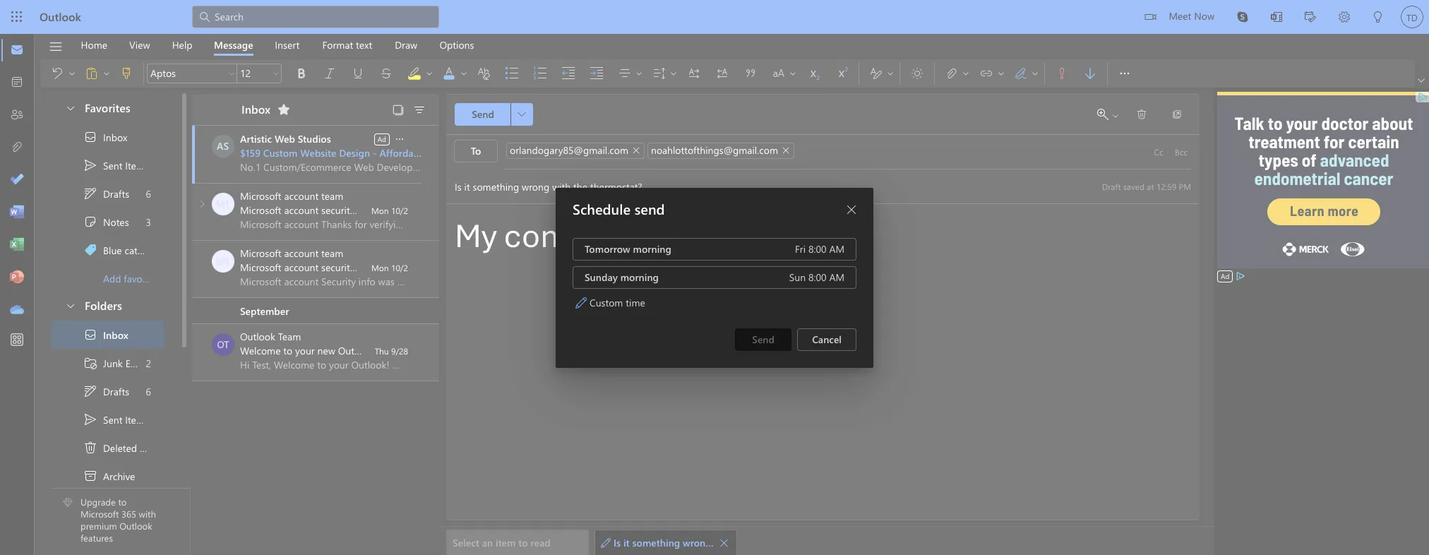 Task type: vqa. For each thing, say whether or not it's contained in the screenshot.


Task type: locate. For each thing, give the bounding box(es) containing it.
time
[[626, 296, 645, 309]]

mon 10/2 down verification
[[372, 262, 408, 273]]

2  from the top
[[83, 384, 97, 398]]

custom down web
[[263, 146, 298, 160]]

8:00 right fri
[[809, 242, 827, 256]]

 for favorites tree item
[[65, 102, 76, 113]]

1 mt from the top
[[216, 197, 231, 210]]

schedule send heading
[[556, 188, 874, 232]]

am for sun 8:00 am
[[830, 271, 845, 284]]

 tree item
[[51, 151, 165, 179], [51, 405, 165, 434]]

microsoft account team up microsoft account security info verification
[[240, 189, 343, 203]]

 drafts for 
[[83, 384, 129, 398]]

0 vertical spatial morning
[[633, 242, 672, 256]]

 left is
[[601, 538, 611, 548]]

1 vertical spatial  tree item
[[51, 405, 165, 434]]

0 vertical spatial microsoft account team
[[240, 189, 343, 203]]

10/2
[[391, 205, 408, 216], [391, 262, 408, 273]]

1 vertical spatial mon
[[372, 262, 389, 273]]

10/2 for verification
[[391, 205, 408, 216]]

 inside schedule send document
[[846, 204, 858, 215]]

with
[[139, 508, 156, 520], [715, 536, 734, 550]]

12:59
[[1157, 180, 1177, 192]]

inbox up  junk email 2
[[103, 328, 128, 342]]

0 vertical spatial inbox
[[242, 101, 271, 116]]

0 horizontal spatial 
[[83, 441, 97, 455]]

0 vertical spatial mt
[[216, 197, 231, 210]]

basic text group
[[147, 59, 863, 88]]

0 vertical spatial mon
[[372, 205, 389, 216]]

mon left the "added"
[[372, 262, 389, 273]]

1 vertical spatial security
[[321, 261, 355, 274]]

1 vertical spatial  button
[[719, 533, 730, 553]]

outlook.com
[[338, 344, 395, 357]]

 left  button
[[272, 69, 280, 78]]

 tree item for 
[[51, 377, 165, 405]]

sent up  tree item
[[103, 413, 123, 426]]

1 horizontal spatial  button
[[841, 198, 863, 221]]

0 vertical spatial 10/2
[[391, 205, 408, 216]]

10/2 down affordable
[[391, 205, 408, 216]]

 up the 
[[83, 186, 97, 201]]

bullets image
[[505, 66, 533, 81]]

2 mt from the top
[[216, 254, 231, 268]]

sent up notes
[[103, 159, 123, 172]]

message button
[[203, 34, 264, 56]]

with left the
[[715, 536, 734, 550]]

 tree item
[[51, 462, 165, 490]]

6 inside favorites tree
[[146, 187, 151, 200]]


[[227, 69, 236, 78], [272, 69, 280, 78], [65, 102, 76, 113], [1112, 112, 1120, 120], [65, 300, 76, 311]]

files image
[[10, 141, 24, 155]]

1 10/2 from the top
[[391, 205, 408, 216]]


[[744, 66, 758, 81]]

1 vertical spatial mon 10/2
[[372, 262, 408, 273]]

0 vertical spatial mon 10/2
[[372, 205, 408, 216]]

morning up time at the bottom of page
[[621, 271, 659, 284]]

 inside favorites tree
[[83, 130, 97, 144]]

drafts for 
[[103, 385, 129, 398]]

1 vertical spatial custom
[[590, 296, 623, 309]]

to for microsoft
[[118, 496, 127, 508]]

to left read on the left
[[519, 536, 528, 550]]

custom down sunday
[[590, 296, 623, 309]]

1 6 from the top
[[146, 187, 151, 200]]

0 horizontal spatial outlook
[[40, 9, 81, 24]]

1 vertical spatial 8:00
[[809, 271, 827, 284]]

more apps image
[[10, 333, 24, 348]]

1 horizontal spatial to
[[283, 344, 293, 357]]

 tree item up "deleted"
[[51, 405, 165, 434]]

0 vertical spatial custom
[[263, 146, 298, 160]]

To text field
[[505, 142, 1148, 161]]

-
[[373, 146, 377, 160]]

microsoft inside upgrade to microsoft 365 with premium outlook features
[[81, 508, 119, 520]]


[[1137, 109, 1148, 120], [83, 441, 97, 455]]

 button
[[841, 198, 863, 221], [719, 533, 730, 553]]

custom for $159
[[263, 146, 298, 160]]

ot
[[217, 338, 229, 351]]


[[277, 102, 291, 117]]

cc
[[1155, 146, 1164, 158]]

 tree item
[[51, 179, 165, 208], [51, 377, 165, 405]]

orlandogary85@gmail.com button
[[506, 142, 645, 159]]

2  sent items from the top
[[83, 413, 149, 427]]

favorites tree
[[51, 89, 165, 292]]

1 info from the top
[[358, 203, 375, 217]]

 inside favorites tree item
[[65, 102, 76, 113]]

ad up affordable
[[378, 134, 386, 144]]

0 vertical spatial team
[[321, 189, 343, 203]]

2 vertical spatial outlook
[[120, 520, 152, 532]]

0 vertical spatial 8:00
[[809, 242, 827, 256]]

info left the was
[[358, 261, 375, 274]]

drafts up notes
[[103, 187, 129, 200]]

1  from the top
[[83, 186, 97, 201]]

mt down microsoft account team image
[[216, 254, 231, 268]]

 notes
[[83, 215, 129, 229]]

with inside upgrade to microsoft 365 with premium outlook features
[[139, 508, 156, 520]]

2 am from the top
[[830, 271, 845, 284]]

1  inbox from the top
[[83, 130, 127, 144]]

view button
[[119, 34, 161, 56]]

 tree item down favorites
[[51, 123, 165, 151]]

0 vertical spatial 
[[83, 130, 97, 144]]

2  from the top
[[83, 413, 97, 427]]

outlook right the "premium"
[[120, 520, 152, 532]]


[[83, 469, 97, 483]]

am up the sun 8:00 am
[[830, 242, 845, 256]]

0 vertical spatial outlook
[[40, 9, 81, 24]]

was
[[377, 261, 394, 274]]

1 vertical spatial outlook
[[240, 330, 275, 343]]

custom inside schedule send document
[[590, 296, 623, 309]]

tree containing 
[[51, 321, 165, 555]]

1 vertical spatial inbox
[[103, 130, 127, 144]]

inbox inside inbox 
[[242, 101, 271, 116]]

2 8:00 from the top
[[809, 271, 827, 284]]

 sent items up notes
[[83, 158, 149, 172]]

0 vertical spatial 
[[576, 297, 587, 308]]

outlook inside 'banner'
[[40, 9, 81, 24]]

!
[[776, 215, 786, 257]]

 drafts for 
[[83, 186, 129, 201]]

1 vertical spatial 
[[601, 538, 611, 548]]

security left the was
[[321, 261, 355, 274]]

mt up microsoft account team icon
[[216, 197, 231, 210]]


[[48, 39, 63, 54]]

2  tree item from the top
[[51, 321, 165, 349]]

2 team from the top
[[321, 247, 343, 260]]

am
[[830, 242, 845, 256], [830, 271, 845, 284]]

1 vertical spatial 
[[83, 413, 97, 427]]

0 horizontal spatial 
[[576, 297, 587, 308]]

0 vertical spatial 
[[846, 204, 858, 215]]

info left verification
[[358, 203, 375, 217]]

2 mon 10/2 from the top
[[372, 262, 408, 273]]

 button left the
[[719, 533, 730, 553]]

1 vertical spatial 10/2
[[391, 262, 408, 273]]

team up "microsoft account security info was added"
[[321, 247, 343, 260]]

0 horizontal spatial to
[[118, 496, 127, 508]]

info for verification
[[358, 203, 375, 217]]

items right "deleted"
[[140, 441, 164, 455]]

set your advertising preferences image
[[1236, 271, 1247, 282]]

 button for basic text group
[[226, 64, 237, 83]]

 inbox up  tree item
[[83, 328, 128, 342]]

 sent items for 1st the  tree item
[[83, 158, 149, 172]]

outlook up  button
[[40, 9, 81, 24]]

at
[[1147, 180, 1155, 192]]

to inside message list no conversations selected list box
[[283, 344, 293, 357]]

info
[[358, 203, 375, 217], [358, 261, 375, 274]]

mon 10/2 up the was
[[372, 205, 408, 216]]

1 vertical spatial microsoft account team
[[240, 247, 343, 260]]

 button up 'fri 8:00 am'
[[841, 198, 863, 221]]

drafts for 
[[103, 187, 129, 200]]

2 drafts from the top
[[103, 385, 129, 398]]

0 vertical spatial 6
[[146, 187, 151, 200]]

0 vertical spatial to
[[283, 344, 293, 357]]

favorites
[[85, 100, 130, 115]]

 button
[[1077, 62, 1105, 85]]

 inbox down favorites tree item
[[83, 130, 127, 144]]

0 horizontal spatial with
[[139, 508, 156, 520]]

custom inside message list no conversations selected list box
[[263, 146, 298, 160]]

wrong
[[683, 536, 712, 550]]

1 mon 10/2 from the top
[[372, 205, 408, 216]]

outlook inside message list no conversations selected list box
[[240, 330, 275, 343]]

morning down send
[[633, 242, 672, 256]]

 down sunday
[[576, 297, 587, 308]]

mt inside microsoft account team icon
[[216, 254, 231, 268]]

fri 8:00 am
[[795, 242, 845, 256]]

1 vertical spatial 
[[83, 328, 97, 342]]

welcome to your new outlook.com account
[[240, 344, 432, 357]]

items inside  deleted items
[[140, 441, 164, 455]]

mon up the was
[[372, 205, 389, 216]]

options button
[[429, 34, 485, 56]]

1 vertical spatial with
[[715, 536, 734, 550]]

0 vertical spatial  button
[[841, 198, 863, 221]]

1 vertical spatial  inbox
[[83, 328, 128, 342]]

1 mon from the top
[[372, 205, 389, 216]]

1 vertical spatial mt
[[216, 254, 231, 268]]

 inbox inside favorites tree
[[83, 130, 127, 144]]

inbox down favorites tree item
[[103, 130, 127, 144]]

tree
[[51, 321, 165, 555]]

inbox for 2nd  tree item from the bottom
[[103, 130, 127, 144]]

6 down 2
[[146, 385, 151, 398]]

1 vertical spatial sent
[[103, 413, 123, 426]]

tab list containing home
[[70, 34, 485, 56]]

2 vertical spatial inbox
[[103, 328, 128, 342]]

 up  tree item
[[83, 413, 97, 427]]

morning for tomorrow morning
[[633, 242, 672, 256]]

0 vertical spatial items
[[125, 159, 149, 172]]


[[83, 158, 97, 172], [83, 413, 97, 427]]

draw
[[395, 38, 418, 51]]

0 vertical spatial  drafts
[[83, 186, 129, 201]]

0 vertical spatial security
[[321, 203, 355, 217]]

account down website
[[284, 203, 319, 217]]

 inside favorites tree
[[83, 186, 97, 201]]

schedule send dialog
[[0, 0, 1430, 555]]

1 vertical spatial ad
[[1221, 271, 1230, 281]]

drafts inside favorites tree
[[103, 187, 129, 200]]

1 drafts from the top
[[103, 187, 129, 200]]

 button inside the folders tree item
[[58, 292, 82, 319]]

inbox left 
[[242, 101, 271, 116]]

thu
[[375, 345, 389, 357]]

2  tree item from the top
[[51, 405, 165, 434]]

 button
[[1128, 103, 1156, 126]]

1 vertical spatial team
[[321, 247, 343, 260]]


[[83, 356, 97, 370]]

 up the 
[[83, 441, 97, 455]]

0 vertical spatial  tree item
[[51, 179, 165, 208]]

2 mon from the top
[[372, 262, 389, 273]]

 button left favorites
[[58, 95, 82, 121]]

 inside ' is it something wrong with the thermostat?'
[[601, 538, 611, 548]]

 tree item up  notes
[[51, 179, 165, 208]]

2 6 from the top
[[146, 385, 151, 398]]

1  tree item from the top
[[51, 179, 165, 208]]

1 vertical spatial 
[[719, 538, 729, 548]]

mon for was
[[372, 262, 389, 273]]

1 vertical spatial info
[[358, 261, 375, 274]]

0 vertical spatial  tree item
[[51, 151, 165, 179]]

10/2 for was
[[391, 262, 408, 273]]

2 10/2 from the top
[[391, 262, 408, 273]]

 tree item
[[51, 349, 165, 377]]

1 vertical spatial 
[[83, 441, 97, 455]]

 inside tree item
[[83, 441, 97, 455]]

8:00
[[809, 242, 827, 256], [809, 271, 827, 284]]

2 vertical spatial items
[[140, 441, 164, 455]]

1 vertical spatial am
[[830, 271, 845, 284]]

 left the
[[719, 538, 729, 548]]

 button inside favorites tree item
[[58, 95, 82, 121]]

0 horizontal spatial ad
[[378, 134, 386, 144]]

1 horizontal spatial with
[[715, 536, 734, 550]]

team for verification
[[321, 189, 343, 203]]

0 vertical spatial  tree item
[[51, 123, 165, 151]]

1 horizontal spatial 
[[1137, 109, 1148, 120]]

something
[[633, 536, 680, 550]]

1 vertical spatial 
[[83, 384, 97, 398]]

 button
[[273, 98, 295, 121]]

 sent items for 2nd the  tree item
[[83, 413, 149, 427]]

2  inbox from the top
[[83, 328, 128, 342]]

2 horizontal spatial outlook
[[240, 330, 275, 343]]

blue
[[103, 243, 122, 257]]

microsoft account team
[[240, 189, 343, 203], [240, 247, 343, 260]]

1 vertical spatial drafts
[[103, 385, 129, 398]]

1 vertical spatial  drafts
[[83, 384, 129, 398]]

schedule send
[[573, 199, 665, 218]]

team up microsoft account security info verification
[[321, 189, 343, 203]]

outlook banner
[[0, 0, 1430, 34]]

 down message button
[[227, 69, 236, 78]]

 button
[[408, 100, 431, 119]]

ad left set your advertising preferences icon
[[1221, 271, 1230, 281]]

send
[[752, 332, 775, 346]]

6 up "3"
[[146, 187, 151, 200]]

numbering image
[[533, 66, 562, 81]]

 inside button
[[1137, 109, 1148, 120]]

0 horizontal spatial custom
[[263, 146, 298, 160]]

1 horizontal spatial 
[[601, 538, 611, 548]]

items up "3"
[[125, 159, 149, 172]]

 right  
[[1137, 109, 1148, 120]]

ad
[[378, 134, 386, 144], [1221, 271, 1230, 281]]

 inside  custom time
[[576, 297, 587, 308]]

microsoft account team up "microsoft account security info was added"
[[240, 247, 343, 260]]

1 vertical spatial 6
[[146, 385, 151, 398]]

Select a conversation checkbox
[[212, 250, 240, 273]]

clipboard group
[[43, 59, 141, 88]]

 right 
[[1112, 112, 1120, 120]]

1  from the top
[[83, 158, 97, 172]]

 button down message button
[[226, 64, 237, 83]]

0 vertical spatial 
[[83, 186, 97, 201]]

2 security from the top
[[321, 261, 355, 274]]

1  from the top
[[83, 130, 97, 144]]

0 vertical spatial sent
[[103, 159, 123, 172]]

drafts down  junk email 2
[[103, 385, 129, 398]]

1 horizontal spatial outlook
[[120, 520, 152, 532]]

inbox inside favorites tree
[[103, 130, 127, 144]]

0 vertical spatial 
[[83, 158, 97, 172]]

1 horizontal spatial 
[[846, 204, 858, 215]]

 drafts up  notes
[[83, 186, 129, 201]]

 up the 
[[83, 158, 97, 172]]

 tree item down junk
[[51, 377, 165, 405]]

with right 365
[[139, 508, 156, 520]]

outlook up "welcome"
[[240, 330, 275, 343]]

0 vertical spatial info
[[358, 203, 375, 217]]

artistic
[[240, 132, 272, 146]]

2 microsoft account team from the top
[[240, 247, 343, 260]]

1 vertical spatial  sent items
[[83, 413, 149, 427]]

mt inside microsoft account team image
[[216, 197, 231, 210]]

am down 'fri 8:00 am'
[[830, 271, 845, 284]]

 button for favorites tree item
[[58, 95, 82, 121]]

 drafts down  tree item
[[83, 384, 129, 398]]

thermostat?
[[754, 536, 807, 550]]

 tree item
[[51, 434, 165, 462]]

2 vertical spatial to
[[519, 536, 528, 550]]

0 horizontal spatial 
[[719, 538, 729, 548]]

1 vertical spatial  tree item
[[51, 377, 165, 405]]

include group
[[938, 59, 1042, 88]]

 down 
[[83, 384, 97, 398]]

artistic web studios image
[[212, 135, 234, 158]]

items up  deleted items
[[125, 413, 149, 426]]

2  tree item from the top
[[51, 377, 165, 405]]

 drafts inside favorites tree
[[83, 186, 129, 201]]

superscript image
[[835, 66, 863, 81]]

1 security from the top
[[321, 203, 355, 217]]

 tree item up junk
[[51, 321, 165, 349]]

microsoft account team image
[[212, 250, 235, 273]]

 for custom
[[576, 297, 587, 308]]

 button
[[287, 62, 316, 85]]

with inside reading pane 'main content'
[[715, 536, 734, 550]]

to inside button
[[519, 536, 528, 550]]

0 vertical spatial ad
[[378, 134, 386, 144]]

to inside upgrade to microsoft 365 with premium outlook features
[[118, 496, 127, 508]]

0 vertical spatial with
[[139, 508, 156, 520]]

tab list
[[70, 34, 485, 56]]

sunday morning
[[585, 271, 659, 284]]

1 am from the top
[[830, 242, 845, 256]]

help
[[172, 38, 193, 51]]

1 vertical spatial  tree item
[[51, 321, 165, 349]]

sun 8:00 am
[[790, 271, 845, 284]]

2  drafts from the top
[[83, 384, 129, 398]]

0 vertical spatial drafts
[[103, 187, 129, 200]]

mon 10/2 for verification
[[372, 205, 408, 216]]

1  sent items from the top
[[83, 158, 149, 172]]

 down to text box
[[846, 204, 858, 215]]

inbox inside tree
[[103, 328, 128, 342]]

1 vertical spatial morning
[[621, 271, 659, 284]]

 tree item for 
[[51, 179, 165, 208]]

items inside favorites tree
[[125, 159, 149, 172]]

to right upgrade
[[118, 496, 127, 508]]

1 vertical spatial to
[[118, 496, 127, 508]]

 left 'folders' on the bottom
[[65, 300, 76, 311]]

insert button
[[264, 34, 310, 56]]

 button
[[316, 62, 344, 85]]

0 vertical spatial  sent items
[[83, 158, 149, 172]]

 inbox
[[83, 130, 127, 144], [83, 328, 128, 342]]

0 vertical spatial  inbox
[[83, 130, 127, 144]]

 sent items up "deleted"
[[83, 413, 149, 427]]

0 horizontal spatial  button
[[719, 533, 730, 553]]

1 team from the top
[[321, 189, 343, 203]]

it
[[624, 536, 630, 550]]

0 vertical spatial am
[[830, 242, 845, 256]]

2 info from the top
[[358, 261, 375, 274]]

options
[[440, 38, 474, 51]]

 button
[[226, 64, 237, 83], [271, 64, 282, 83], [58, 95, 82, 121], [58, 292, 82, 319]]

2 horizontal spatial to
[[519, 536, 528, 550]]

1 horizontal spatial custom
[[590, 296, 623, 309]]

 for 
[[83, 384, 97, 398]]

1 8:00 from the top
[[809, 242, 827, 256]]

reading pane main content
[[441, 88, 1214, 555]]

 down favorites tree item
[[83, 130, 97, 144]]

1 horizontal spatial ad
[[1221, 271, 1230, 281]]

to down team
[[283, 344, 293, 357]]

 inside the folders tree item
[[65, 300, 76, 311]]

 inside  
[[1112, 112, 1120, 120]]

$159
[[240, 146, 261, 160]]

 up 
[[83, 328, 97, 342]]

account
[[284, 189, 319, 203], [284, 203, 319, 217], [284, 247, 319, 260], [284, 261, 319, 274], [398, 344, 432, 357]]

inbox for first  tree item from the bottom
[[103, 328, 128, 342]]

studios
[[298, 132, 331, 146]]

10/2 down verification
[[391, 262, 408, 273]]

 button
[[42, 35, 70, 59]]


[[379, 66, 393, 81]]

upgrade to microsoft 365 with premium outlook features
[[81, 496, 156, 544]]

mon
[[372, 205, 389, 216], [372, 262, 389, 273]]

frozen
[[685, 215, 776, 257]]

1  tree item from the top
[[51, 151, 165, 179]]

account up microsoft account security info verification
[[284, 189, 319, 203]]


[[1098, 109, 1109, 120]]

 button left 'folders' on the bottom
[[58, 292, 82, 319]]

account down microsoft account security info verification
[[284, 261, 319, 274]]

 sent items inside favorites tree
[[83, 158, 149, 172]]

 tree item down favorites tree item
[[51, 151, 165, 179]]

8:00 right 'sun'
[[809, 271, 827, 284]]

schedule send document
[[0, 0, 1430, 555]]

0 vertical spatial 
[[1137, 109, 1148, 120]]

reliable
[[440, 146, 475, 160]]

1 sent from the top
[[103, 159, 123, 172]]

security up "microsoft account security info was added"
[[321, 203, 355, 217]]

application
[[0, 0, 1430, 555]]

1  drafts from the top
[[83, 186, 129, 201]]

tomorrow
[[585, 242, 631, 256]]

 tree item
[[51, 123, 165, 151], [51, 321, 165, 349]]

8:00 for fri
[[809, 242, 827, 256]]

 left favorites
[[65, 102, 76, 113]]

notes
[[103, 215, 129, 229]]

9/28
[[391, 345, 408, 357]]

1 microsoft account team from the top
[[240, 189, 343, 203]]

1 vertical spatial items
[[125, 413, 149, 426]]



Task type: describe. For each thing, give the bounding box(es) containing it.
mail image
[[10, 43, 24, 57]]

to button
[[454, 140, 498, 162]]

home button
[[70, 34, 118, 56]]

microsoft account team for microsoft account security info verification
[[240, 189, 343, 203]]

select
[[453, 536, 479, 550]]

8:00 for sun
[[809, 271, 827, 284]]

subscript image
[[807, 66, 835, 81]]

am for fri 8:00 am
[[830, 242, 845, 256]]

 inside reading pane 'main content'
[[719, 538, 729, 548]]

$159 custom website design - affordable & reliable
[[240, 146, 475, 160]]

send button
[[735, 328, 792, 351]]

draft
[[1102, 180, 1121, 192]]

microsoft account team for microsoft account security info was added
[[240, 247, 343, 260]]


[[392, 104, 405, 117]]

items for 1st the  tree item
[[125, 159, 149, 172]]

increase indent image
[[590, 66, 618, 81]]

favorites tree item
[[51, 95, 165, 123]]

 tree item
[[51, 208, 165, 236]]

inbox heading
[[223, 94, 295, 125]]

mon for verification
[[372, 205, 389, 216]]

meet now
[[1169, 9, 1215, 23]]

insert
[[275, 38, 300, 51]]

outlook for outlook team
[[240, 330, 275, 343]]

orlandogary85@gmail.com
[[510, 143, 629, 156]]

add favorite tree item
[[51, 264, 165, 292]]

 for  deleted items
[[83, 441, 97, 455]]


[[323, 66, 337, 81]]

help button
[[162, 34, 203, 56]]

left-rail-appbar navigation
[[3, 34, 31, 326]]

send
[[635, 199, 665, 218]]

ad inside message list no conversations selected list box
[[378, 134, 386, 144]]

outlook inside upgrade to microsoft 365 with premium outlook features
[[120, 520, 152, 532]]

onedrive image
[[10, 303, 24, 317]]

item
[[496, 536, 516, 550]]

design
[[339, 146, 370, 160]]

sun
[[790, 271, 806, 284]]

sunday
[[585, 271, 618, 284]]

features
[[81, 532, 113, 544]]

favorite
[[124, 272, 157, 285]]

email
[[125, 356, 149, 370]]

2  from the top
[[83, 328, 97, 342]]

mt for mt checkbox
[[216, 197, 231, 210]]


[[1084, 66, 1098, 81]]


[[83, 243, 97, 257]]

microsoft account team image
[[212, 193, 235, 215]]

 for the folders tree item
[[65, 300, 76, 311]]

read
[[531, 536, 551, 550]]

Select a conversation checkbox
[[212, 333, 240, 356]]


[[716, 66, 730, 81]]

outlook team
[[240, 330, 301, 343]]

now
[[1195, 9, 1215, 23]]

fri
[[795, 242, 806, 256]]

calendar image
[[10, 76, 24, 90]]

format text
[[322, 38, 372, 51]]

your
[[295, 344, 315, 357]]

mt for mt option
[[216, 254, 231, 268]]

upgrade
[[81, 496, 116, 508]]

web
[[275, 132, 295, 146]]

 blue category
[[83, 243, 163, 257]]

premium
[[81, 520, 117, 532]]

is
[[614, 536, 621, 550]]


[[295, 66, 309, 81]]

word image
[[10, 206, 24, 220]]

 button
[[1048, 62, 1077, 85]]

 for 
[[83, 186, 97, 201]]

 for basic text group
[[227, 69, 236, 78]]

 deleted items
[[83, 441, 164, 455]]

format text button
[[312, 34, 383, 56]]

decrease indent image
[[562, 66, 590, 81]]

archive
[[103, 469, 135, 483]]

 button
[[389, 100, 408, 119]]

 custom time
[[576, 296, 645, 309]]

 for 
[[1137, 109, 1148, 120]]


[[413, 103, 427, 117]]

 inbox for first  tree item from the bottom
[[83, 328, 128, 342]]

draft saved at 12:59 pm
[[1102, 180, 1192, 192]]

Select a conversation checkbox
[[212, 193, 240, 215]]

select an item to read
[[453, 536, 551, 550]]

powerpoint image
[[10, 271, 24, 285]]

 button
[[344, 62, 372, 85]]

6 for 
[[146, 385, 151, 398]]

 inside favorites tree
[[83, 158, 97, 172]]


[[1172, 109, 1183, 120]]

folders tree item
[[51, 292, 165, 321]]

to
[[471, 144, 481, 158]]


[[1145, 11, 1157, 23]]

6 for 
[[146, 187, 151, 200]]

outlook for outlook
[[40, 9, 81, 24]]

to for your
[[283, 344, 293, 357]]

 junk email 2
[[83, 356, 151, 370]]

is
[[654, 215, 679, 257]]

 for is
[[601, 538, 611, 548]]

as
[[217, 139, 229, 153]]

deleted
[[103, 441, 137, 455]]

info for was
[[358, 261, 375, 274]]

1  tree item from the top
[[51, 123, 165, 151]]

team for was
[[321, 247, 343, 260]]

account up "microsoft account security info was added"
[[284, 247, 319, 260]]

security for was
[[321, 261, 355, 274]]

computer
[[504, 215, 647, 257]]

my computer is frozen !
[[455, 215, 786, 257]]

outlook team image
[[212, 333, 235, 356]]

artistic web studios
[[240, 132, 331, 146]]

2 sent from the top
[[103, 413, 123, 426]]

people image
[[10, 108, 24, 122]]

excel image
[[10, 238, 24, 252]]

new
[[318, 344, 335, 357]]

outlook link
[[40, 0, 81, 34]]

 button for the folders tree item
[[58, 292, 82, 319]]

application containing my computer is
[[0, 0, 1430, 555]]


[[477, 66, 491, 81]]


[[1055, 66, 1069, 81]]

account right thu
[[398, 344, 432, 357]]

cancel button
[[798, 328, 857, 351]]

website
[[300, 146, 337, 160]]

Add a subject text field
[[446, 175, 1090, 198]]

mon 10/2 for was
[[372, 262, 408, 273]]

security for verification
[[321, 203, 355, 217]]

items for 2nd the  tree item
[[125, 413, 149, 426]]

message
[[214, 38, 253, 51]]

sent inside favorites tree
[[103, 159, 123, 172]]

to do image
[[10, 173, 24, 187]]

 tree item
[[51, 236, 165, 264]]

2
[[146, 356, 151, 370]]

add favorite
[[103, 272, 157, 285]]

tab list inside application
[[70, 34, 485, 56]]

tags group
[[1048, 59, 1105, 85]]

items for  tree item
[[140, 441, 164, 455]]

the
[[737, 536, 751, 550]]

cc button
[[1148, 141, 1170, 163]]

&
[[430, 146, 437, 160]]


[[687, 66, 701, 81]]

morning for sunday morning
[[621, 271, 659, 284]]

 button
[[737, 62, 765, 85]]

 button
[[680, 62, 708, 85]]

premium features image
[[63, 498, 73, 508]]


[[83, 215, 97, 229]]

message list section
[[192, 90, 475, 555]]

meet
[[1169, 9, 1192, 23]]

365
[[121, 508, 136, 520]]

bcc button
[[1170, 141, 1193, 163]]

 inbox for 2nd  tree item from the bottom
[[83, 130, 127, 144]]

message list no conversations selected list box
[[192, 126, 475, 555]]

team
[[278, 330, 301, 343]]

Message body, press Alt+F10 to exit text field
[[455, 215, 1192, 412]]

custom for 
[[590, 296, 623, 309]]

 button left  button
[[271, 64, 282, 83]]

 button
[[470, 62, 498, 85]]

junk
[[103, 356, 123, 370]]

verification
[[377, 203, 425, 217]]

text
[[356, 38, 372, 51]]



